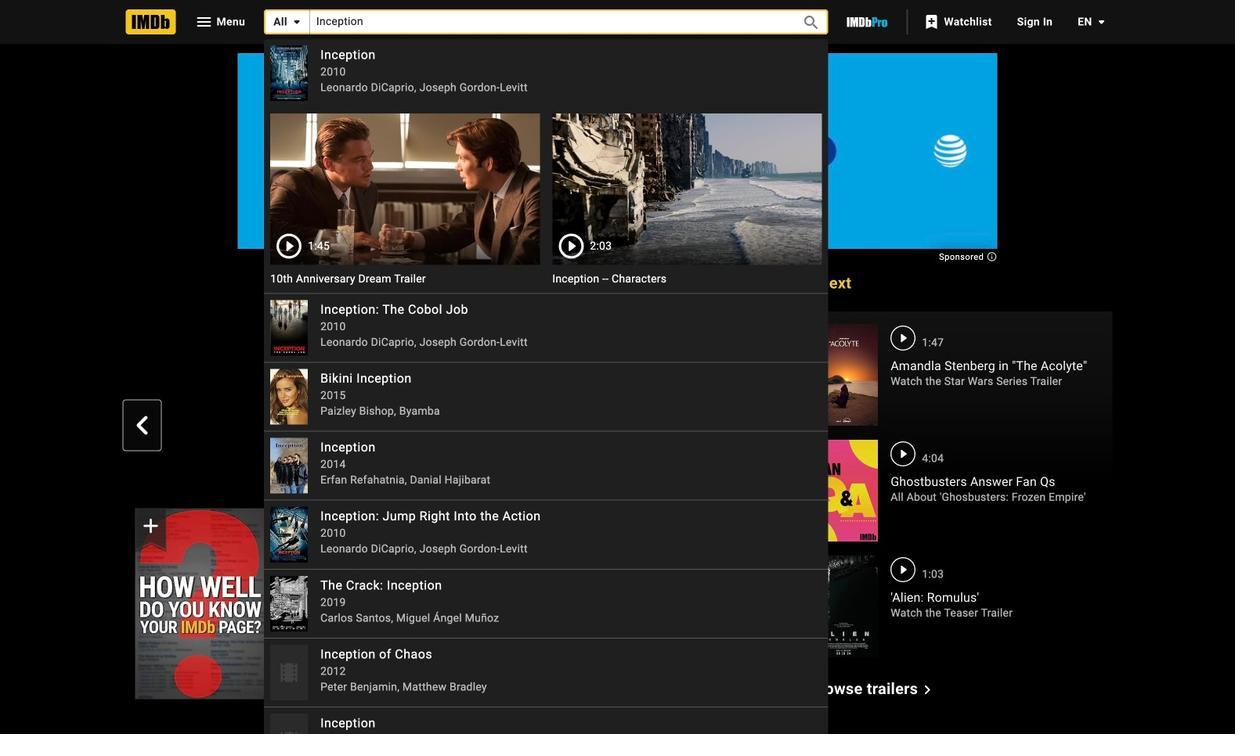 Task type: locate. For each thing, give the bounding box(es) containing it.
chevron left inline image
[[133, 416, 152, 435]]

arrow drop down image
[[287, 13, 306, 31]]

how well does sydney sweeney know her imdb page? image
[[123, 271, 788, 645], [135, 509, 264, 700], [135, 509, 264, 700]]

10th anniversary dream trailer image
[[270, 114, 540, 265]]

inception image down arrow drop down image
[[270, 45, 308, 101]]

1 vertical spatial inception image
[[270, 438, 308, 494]]

group
[[270, 114, 540, 265], [553, 114, 822, 265], [123, 271, 788, 700], [135, 509, 264, 700]]

inception: the cobol job image
[[270, 301, 308, 356]]

list box
[[264, 39, 828, 735]]

None search field
[[264, 9, 828, 735]]

2 inception image from the top
[[270, 438, 308, 494]]

alien: romulus image
[[809, 556, 878, 658]]

inception image up 'inception: jump right into the action' image
[[270, 438, 308, 494]]

0 vertical spatial inception image
[[270, 45, 308, 101]]

menu image
[[195, 13, 213, 31]]

submit search image
[[802, 13, 821, 32]]

'ghostbusters: frozen empire' fan q&a image
[[809, 440, 878, 542]]

inception image
[[270, 45, 308, 101], [270, 438, 308, 494]]

None field
[[264, 10, 828, 735]]

chevron right inline image
[[759, 416, 777, 435]]



Task type: vqa. For each thing, say whether or not it's contained in the screenshot.
Submit Search image
yes



Task type: describe. For each thing, give the bounding box(es) containing it.
bikini inception image
[[270, 370, 308, 425]]

arrow drop down image
[[1093, 13, 1111, 31]]

Search IMDb text field
[[310, 10, 785, 34]]

the crack: inception image
[[270, 576, 308, 632]]

chevron right image
[[918, 681, 937, 700]]

watchlist image
[[922, 13, 941, 31]]

how well does sydney sweeney know her imdb page? element
[[123, 271, 788, 700]]

1 inception image from the top
[[270, 45, 308, 101]]

inception: jump right into the action image
[[270, 507, 308, 563]]

the acolyte image
[[809, 324, 878, 426]]

inception -- characters image
[[553, 114, 822, 265]]

home image
[[126, 9, 176, 34]]



